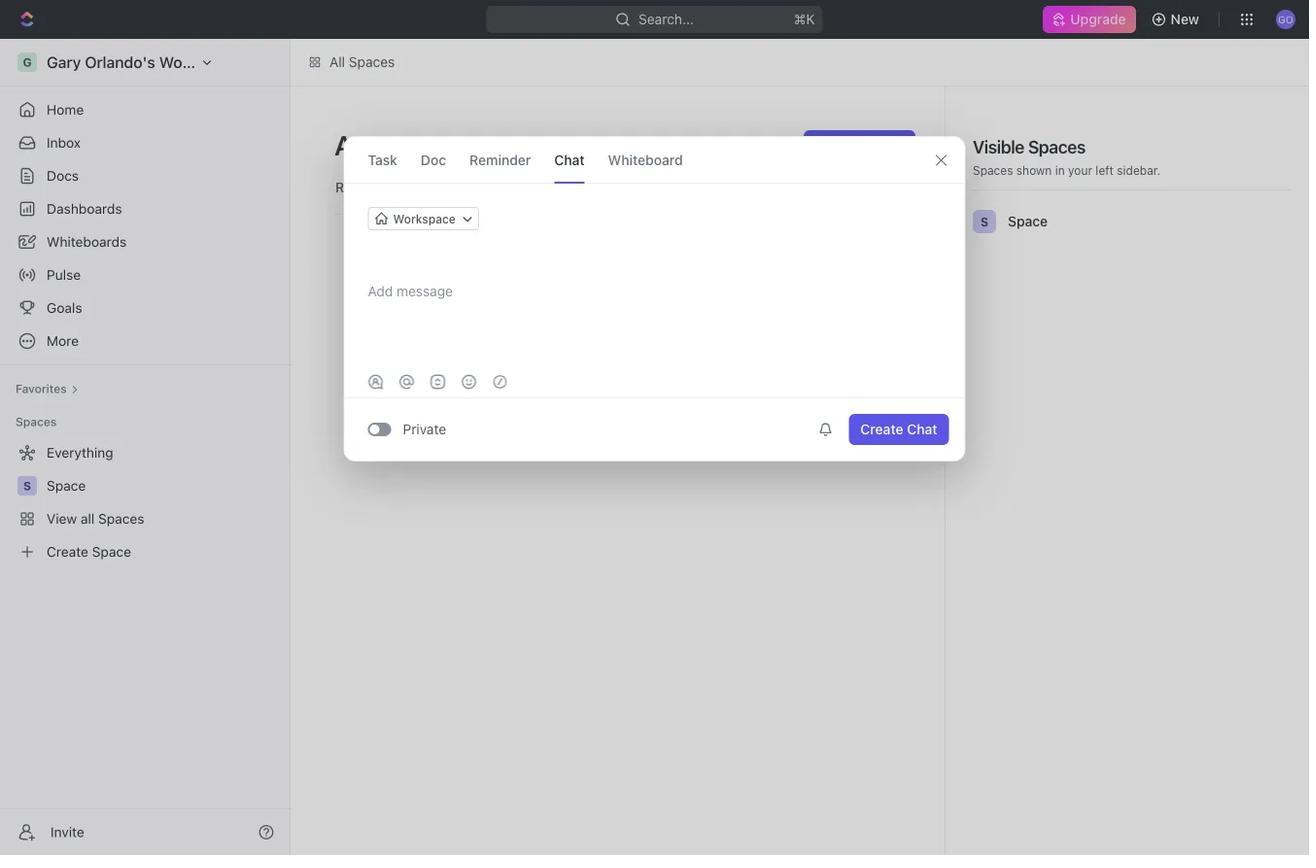 Task type: locate. For each thing, give the bounding box(es) containing it.
0 vertical spatial all
[[330, 54, 345, 70]]

dialog
[[344, 136, 966, 462]]

spaces
[[349, 54, 395, 70], [374, 129, 468, 161], [1028, 136, 1086, 157], [973, 163, 1013, 177], [16, 415, 57, 429]]

all spaces
[[330, 54, 395, 70], [334, 129, 468, 161]]

1 vertical spatial chat
[[907, 421, 938, 437]]

goals
[[47, 300, 82, 316]]

0 vertical spatial chat
[[554, 152, 585, 168]]

shown
[[1017, 163, 1052, 177]]

chat right create at the right
[[907, 421, 938, 437]]

new right the upgrade at right
[[1171, 11, 1200, 27]]

dashboards link
[[8, 193, 282, 225]]

space right s
[[1008, 213, 1048, 229]]

space
[[865, 138, 904, 154], [1008, 213, 1048, 229]]

docs link
[[8, 160, 282, 192]]

workspace
[[393, 212, 456, 226]]

1 vertical spatial space
[[1008, 213, 1048, 229]]

new button
[[1144, 4, 1211, 35]]

tree
[[8, 437, 282, 568]]

invite
[[51, 824, 84, 840]]

new
[[1171, 11, 1200, 27], [833, 138, 861, 154]]

0 vertical spatial all spaces
[[330, 54, 395, 70]]

dashboards
[[47, 201, 122, 217]]

your
[[1068, 163, 1093, 177]]

sidebar.
[[1117, 163, 1161, 177]]

private
[[403, 421, 446, 437]]

visible
[[973, 136, 1025, 157]]

spaces inside sidebar navigation
[[16, 415, 57, 429]]

0 horizontal spatial space
[[865, 138, 904, 154]]

whiteboards
[[47, 234, 127, 250]]

0 horizontal spatial search...
[[639, 11, 694, 27]]

new for new space
[[833, 138, 861, 154]]

space up search... button
[[865, 138, 904, 154]]

0 vertical spatial space
[[865, 138, 904, 154]]

1 vertical spatial search...
[[849, 179, 904, 195]]

dialog containing task
[[344, 136, 966, 462]]

chat
[[554, 152, 585, 168], [907, 421, 938, 437]]

favorites
[[16, 382, 67, 396]]

search...
[[639, 11, 694, 27], [849, 179, 904, 195]]

create chat button
[[849, 414, 949, 445]]

1 vertical spatial new
[[833, 138, 861, 154]]

chat right reminder
[[554, 152, 585, 168]]

docs
[[47, 168, 79, 184]]

1 horizontal spatial search...
[[849, 179, 904, 195]]

space inside button
[[865, 138, 904, 154]]

reminder
[[470, 152, 531, 168]]

0 vertical spatial new
[[1171, 11, 1200, 27]]

1 horizontal spatial new
[[1171, 11, 1200, 27]]

inbox link
[[8, 127, 282, 158]]

space, , element
[[973, 210, 996, 233]]

workspace button
[[368, 207, 479, 230]]

all
[[330, 54, 345, 70], [334, 129, 367, 161]]

chat button
[[554, 137, 585, 183]]

tree inside sidebar navigation
[[8, 437, 282, 568]]

0 horizontal spatial new
[[833, 138, 861, 154]]

task button
[[368, 137, 398, 183]]

new up search... button
[[833, 138, 861, 154]]

0 vertical spatial search...
[[639, 11, 694, 27]]

1 horizontal spatial chat
[[907, 421, 938, 437]]



Task type: describe. For each thing, give the bounding box(es) containing it.
reminder button
[[470, 137, 531, 183]]

upgrade link
[[1043, 6, 1136, 33]]

1 vertical spatial all spaces
[[334, 129, 468, 161]]

goals link
[[8, 293, 282, 324]]

create chat
[[861, 421, 938, 437]]

pulse
[[47, 267, 81, 283]]

0 horizontal spatial chat
[[554, 152, 585, 168]]

whiteboards link
[[8, 227, 282, 258]]

search... inside button
[[849, 179, 904, 195]]

left
[[1096, 163, 1114, 177]]

s
[[981, 215, 989, 228]]

inbox
[[47, 135, 81, 151]]

in
[[1055, 163, 1065, 177]]

doc
[[421, 152, 446, 168]]

⌘k
[[794, 11, 815, 27]]

new for new
[[1171, 11, 1200, 27]]

home
[[47, 102, 84, 118]]

1 vertical spatial all
[[334, 129, 367, 161]]

search... button
[[822, 172, 916, 203]]

upgrade
[[1071, 11, 1126, 27]]

whiteboard button
[[608, 137, 683, 183]]

new space button
[[804, 130, 916, 161]]

task
[[368, 152, 398, 168]]

doc button
[[421, 137, 446, 183]]

new space
[[833, 138, 904, 154]]

whiteboard
[[608, 152, 683, 168]]

home link
[[8, 94, 282, 125]]

pulse link
[[8, 260, 282, 291]]

workspace button
[[368, 207, 479, 230]]

visible spaces spaces shown in your left sidebar.
[[973, 136, 1161, 177]]

favorites button
[[8, 377, 86, 401]]

chat inside button
[[907, 421, 938, 437]]

sidebar navigation
[[0, 39, 291, 856]]

1 horizontal spatial space
[[1008, 213, 1048, 229]]

create
[[861, 421, 904, 437]]



Task type: vqa. For each thing, say whether or not it's contained in the screenshot.
All Spaces
yes



